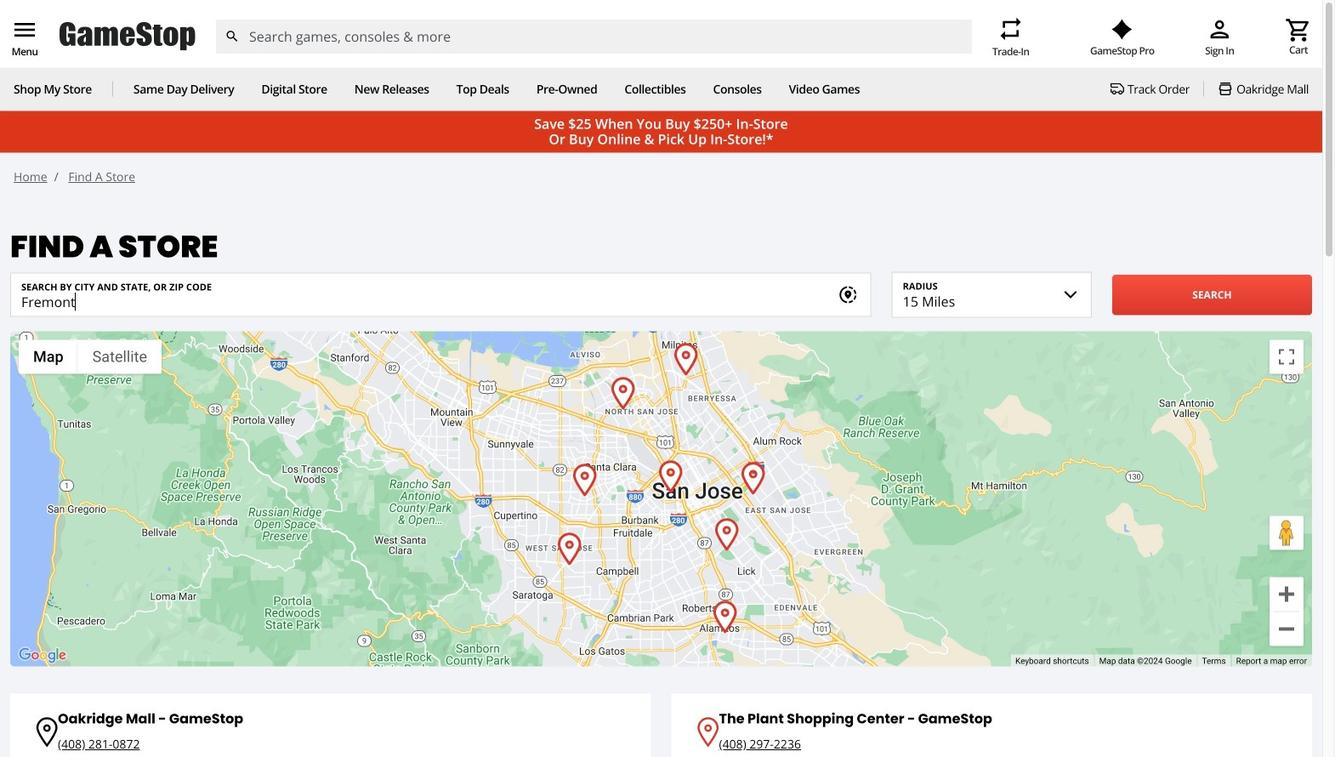 Task type: locate. For each thing, give the bounding box(es) containing it.
plaza san jose - gamestop image
[[741, 462, 766, 495]]

gamestop pro icon image
[[1112, 19, 1133, 40]]

google image
[[14, 644, 71, 666]]

westgate mall - gamestop image
[[558, 532, 582, 565]]

the plant shopping center - gamestop image
[[715, 518, 740, 551]]

menu bar
[[19, 340, 162, 374]]

None text field
[[11, 274, 838, 316]]

None search field
[[215, 19, 972, 53]]

oakridge mall - gamestop image
[[713, 600, 738, 633]]

Search games, consoles & more search field
[[249, 19, 942, 53]]

great mall bay area - gamestop image
[[674, 342, 699, 376]]



Task type: vqa. For each thing, say whether or not it's contained in the screenshot.
plaza san jose - gamestop "Image"
yes



Task type: describe. For each thing, give the bounding box(es) containing it.
san jose marketplace - gamestop image
[[659, 460, 684, 493]]

gamestop image
[[60, 20, 196, 53]]

mariposa shopping center - gamestop image
[[573, 463, 598, 496]]

rivermark village - gamestop image
[[611, 376, 636, 410]]

map region
[[10, 331, 1313, 666]]



